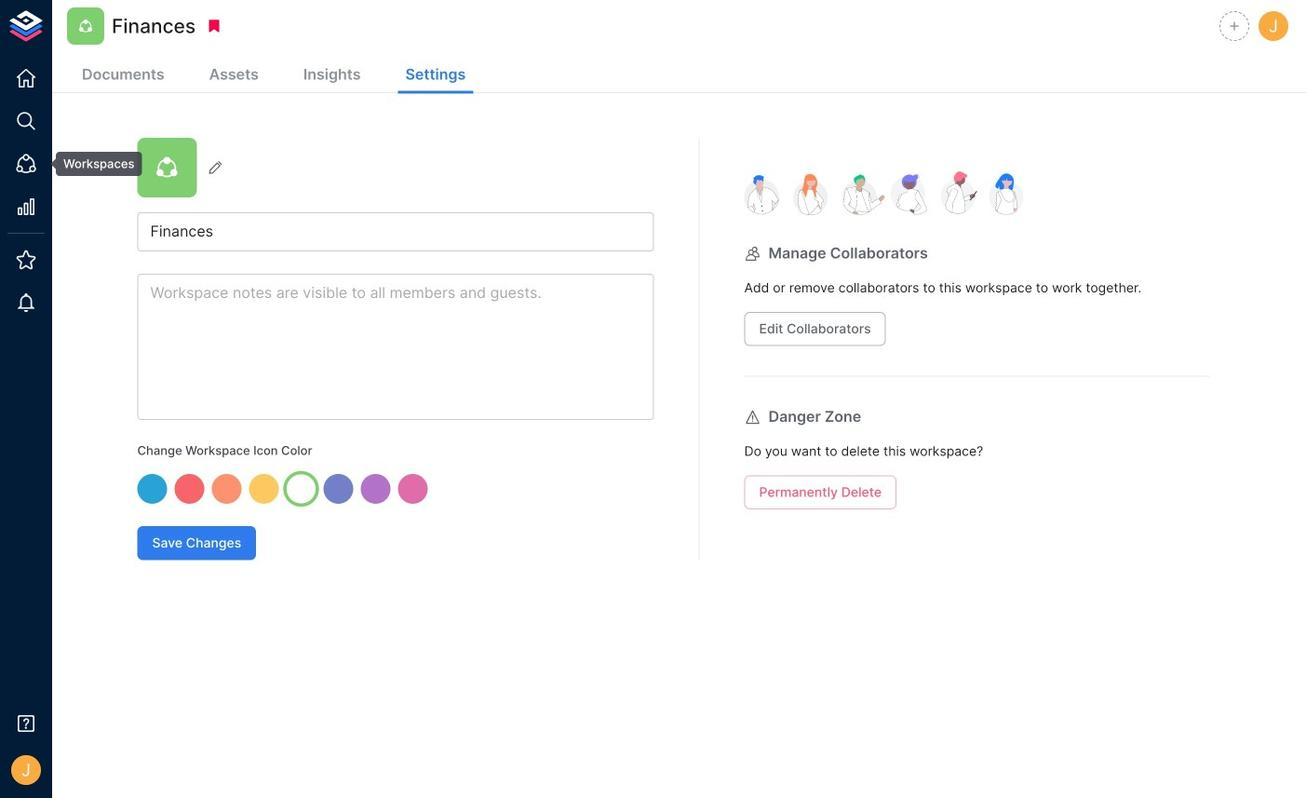 Task type: describe. For each thing, give the bounding box(es) containing it.
remove bookmark image
[[206, 18, 223, 34]]



Task type: locate. For each thing, give the bounding box(es) containing it.
Workspace notes are visible to all members and guests. text field
[[137, 274, 654, 420]]

Workspace Name text field
[[137, 212, 654, 251]]

tooltip
[[43, 152, 142, 176]]



Task type: vqa. For each thing, say whether or not it's contained in the screenshot.
third Bookmark icon from the top
no



